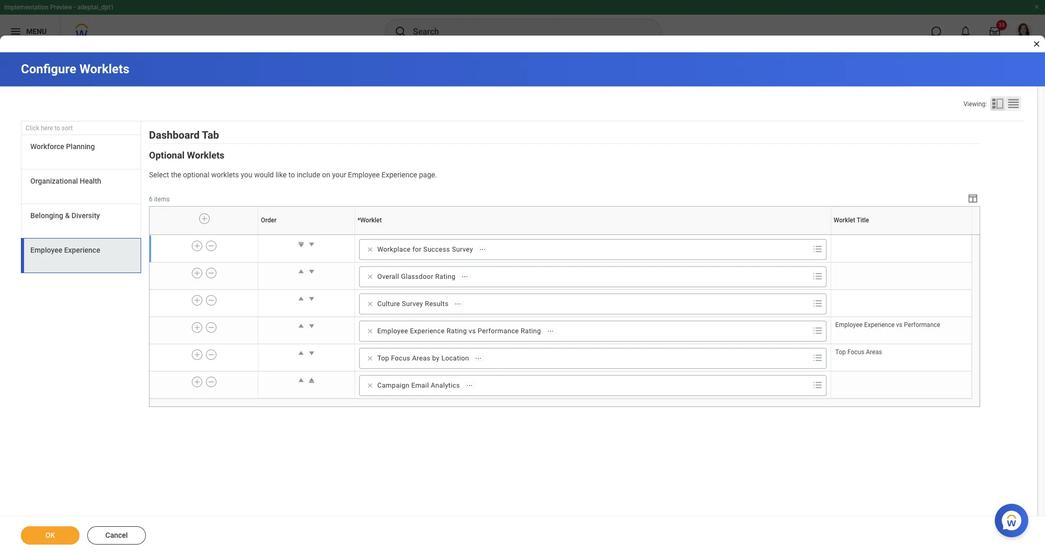 Task type: vqa. For each thing, say whether or not it's contained in the screenshot.
prompts image to the top
yes



Task type: describe. For each thing, give the bounding box(es) containing it.
caret up image for campaign
[[296, 375, 307, 386]]

2 plus image from the top
[[193, 296, 201, 305]]

minus image for campaign email analytics
[[207, 377, 215, 387]]

employee experience rating vs performance rating
[[378, 327, 541, 335]]

glassdoor
[[401, 273, 434, 280]]

cancel button
[[87, 526, 146, 545]]

employee right your
[[348, 171, 380, 179]]

overall glassdoor rating, press delete to clear value. option
[[363, 270, 474, 283]]

ok
[[45, 531, 55, 539]]

4 caret up image from the top
[[296, 348, 307, 358]]

planning
[[66, 142, 95, 151]]

rating for glassdoor
[[436, 273, 456, 280]]

experience for employee experience
[[64, 246, 100, 254]]

focus for top focus areas
[[848, 348, 865, 356]]

experience for employee experience vs performance
[[865, 321, 895, 329]]

you
[[241, 171, 253, 179]]

1 horizontal spatial performance
[[905, 321, 941, 329]]

focus for top focus areas by location
[[391, 354, 411, 362]]

row element containing employee experience rating vs performance rating
[[150, 317, 972, 344]]

would
[[254, 171, 274, 179]]

x small image for culture survey results
[[365, 299, 375, 309]]

configure worklets dialog
[[0, 0, 1046, 554]]

prompts image for culture survey results
[[812, 297, 825, 310]]

campaign email analytics, press delete to clear value. option
[[363, 379, 479, 392]]

overall
[[378, 273, 399, 280]]

implementation preview -   adeptai_dpt1 banner
[[0, 0, 1046, 48]]

belonging
[[30, 211, 63, 220]]

experience for employee experience rating vs performance rating
[[410, 327, 445, 335]]

select
[[149, 171, 169, 179]]

top for top focus areas
[[836, 348, 847, 356]]

Toggle to List Detail view radio
[[991, 96, 1006, 111]]

prompts image for location
[[812, 352, 825, 364]]

page.
[[419, 171, 437, 179]]

caret bottom image
[[296, 239, 307, 250]]

health
[[80, 177, 101, 185]]

employee experience rating vs performance rating, press delete to clear value. option
[[363, 325, 560, 337]]

results
[[425, 300, 449, 308]]

title inside row element
[[857, 217, 870, 224]]

workplace
[[378, 245, 411, 253]]

your
[[332, 171, 346, 179]]

here
[[41, 125, 53, 132]]

prompts image for overall glassdoor rating
[[812, 270, 825, 282]]

optional
[[183, 171, 210, 179]]

like
[[276, 171, 287, 179]]

include
[[297, 171, 320, 179]]

profile logan mcneil element
[[1010, 20, 1040, 43]]

minus image for top
[[207, 350, 215, 359]]

top for top focus areas by location
[[378, 354, 390, 362]]

click here to sort button
[[21, 121, 141, 135]]

vs inside "option"
[[469, 327, 476, 335]]

row element containing top focus areas by location
[[150, 344, 972, 371]]

viewing:
[[964, 100, 988, 108]]

minus image for overall glassdoor rating
[[207, 268, 215, 278]]

optional worklets
[[149, 150, 225, 161]]

ok button
[[21, 526, 80, 545]]

the
[[171, 171, 181, 179]]

success
[[424, 245, 450, 253]]

plus image for worklet
[[201, 214, 208, 224]]

plus image for overall glassdoor rating
[[193, 268, 201, 278]]

top focus areas by location, press delete to clear value. option
[[363, 352, 488, 365]]

preview
[[50, 4, 72, 11]]

cancel
[[105, 531, 128, 539]]

row element containing order
[[150, 207, 975, 235]]

1 horizontal spatial vs
[[897, 321, 903, 329]]

experience left page.
[[382, 171, 418, 179]]

top focus areas
[[836, 348, 883, 356]]

organizational health
[[30, 177, 101, 185]]

workplace for success survey, press delete to clear value. option
[[363, 243, 492, 256]]

implementation preview -   adeptai_dpt1
[[4, 4, 114, 11]]

sort
[[62, 125, 73, 132]]

order column header
[[258, 234, 355, 235]]

for
[[413, 245, 422, 253]]

viewing: option group
[[964, 96, 1025, 113]]

-
[[74, 4, 76, 11]]

campaign email analytics
[[378, 381, 460, 389]]

order worklet worklet title
[[306, 234, 903, 235]]

workday assistant region
[[996, 500, 1033, 537]]

optional
[[149, 150, 185, 161]]

row element containing culture survey results
[[150, 290, 972, 317]]

campaign email analytics element
[[378, 381, 460, 390]]

location
[[442, 354, 469, 362]]

optional worklets group
[[149, 149, 981, 407]]

campaign
[[378, 381, 410, 389]]

caret down image for culture
[[307, 293, 317, 304]]

implementation
[[4, 4, 48, 11]]

culture
[[378, 300, 400, 308]]

worklet column header
[[355, 234, 832, 235]]

related actions image for employee experience rating vs performance rating
[[547, 327, 555, 335]]

click
[[26, 125, 39, 132]]

survey inside workplace for success survey 'element'
[[452, 245, 473, 253]]

configure
[[21, 62, 76, 76]]

diversity
[[72, 211, 100, 220]]

related actions image for top focus areas by location
[[475, 355, 483, 362]]

x small image for employee experience rating vs performance rating
[[365, 326, 375, 336]]

notifications large image
[[961, 26, 972, 37]]



Task type: locate. For each thing, give the bounding box(es) containing it.
top focus areas by location
[[378, 354, 469, 362]]

2 vertical spatial minus image
[[207, 350, 215, 359]]

*
[[358, 217, 360, 224]]

employee inside "option"
[[378, 327, 408, 335]]

inbox large image
[[990, 26, 1001, 37]]

row element containing overall glassdoor rating
[[150, 262, 972, 290]]

3 prompts image from the top
[[812, 297, 825, 310]]

related actions image
[[462, 273, 469, 280], [455, 300, 462, 308]]

plus image
[[193, 268, 201, 278], [193, 296, 201, 305], [193, 377, 201, 387]]

caret down image
[[307, 239, 317, 250], [307, 293, 317, 304]]

x small image inside employee experience rating vs performance rating, press delete to clear value. "option"
[[365, 326, 375, 336]]

4 x small image from the top
[[365, 326, 375, 336]]

6 row element from the top
[[150, 344, 972, 371]]

3 x small image from the top
[[365, 299, 375, 309]]

related actions image
[[479, 246, 487, 253], [547, 327, 555, 335], [475, 355, 483, 362], [466, 382, 473, 389]]

dashboard
[[149, 129, 200, 141]]

Toggle to Grid view radio
[[1007, 96, 1022, 111]]

1 horizontal spatial order
[[306, 234, 307, 235]]

1 caret down image from the top
[[307, 266, 317, 277]]

focus inside top focus areas by location element
[[391, 354, 411, 362]]

caret down image for overall glassdoor rating
[[307, 266, 317, 277]]

0 vertical spatial caret down image
[[307, 239, 317, 250]]

0 vertical spatial worklets
[[79, 62, 129, 76]]

3 plus image from the top
[[193, 377, 201, 387]]

2 prompts image from the top
[[812, 270, 825, 282]]

2 vertical spatial caret down image
[[307, 348, 317, 358]]

survey right culture
[[402, 300, 423, 308]]

select the optional worklets you would like to include on your employee experience page.
[[149, 171, 437, 179]]

caret top image
[[307, 375, 317, 386]]

2 caret down image from the top
[[307, 321, 317, 331]]

5 x small image from the top
[[365, 353, 375, 364]]

to inside popup button
[[55, 125, 60, 132]]

dashboard tab
[[149, 129, 219, 141]]

1 vertical spatial prompts image
[[812, 270, 825, 282]]

caret up image
[[296, 266, 307, 277], [296, 293, 307, 304], [296, 321, 307, 331], [296, 348, 307, 358], [296, 375, 307, 386]]

2 vertical spatial plus image
[[193, 377, 201, 387]]

related actions image inside culture survey results, press delete to clear value. option
[[455, 300, 462, 308]]

areas for top focus areas
[[867, 348, 883, 356]]

1 horizontal spatial focus
[[848, 348, 865, 356]]

2 vertical spatial minus image
[[207, 377, 215, 387]]

5 row element from the top
[[150, 317, 972, 344]]

list box
[[21, 135, 141, 273]]

employee for employee experience vs performance
[[836, 321, 863, 329]]

caret down image for workplace
[[307, 239, 317, 250]]

row element containing workplace for success survey
[[150, 235, 972, 262]]

order for order
[[261, 217, 277, 224]]

to inside "optional worklets" group
[[289, 171, 295, 179]]

2 caret up image from the top
[[296, 293, 307, 304]]

0 horizontal spatial focus
[[391, 354, 411, 362]]

experience inside list box
[[64, 246, 100, 254]]

click here to sort
[[26, 125, 73, 132]]

1 horizontal spatial survey
[[452, 245, 473, 253]]

x small image for top focus areas by location
[[365, 353, 375, 364]]

employee
[[348, 171, 380, 179], [30, 246, 62, 254], [836, 321, 863, 329], [378, 327, 408, 335]]

2 vertical spatial prompts image
[[812, 297, 825, 310]]

prompts image for workplace for success survey
[[812, 243, 825, 255]]

title
[[857, 217, 870, 224], [902, 234, 903, 235]]

x small image inside 'top focus areas by location, press delete to clear value.' option
[[365, 353, 375, 364]]

email
[[412, 381, 429, 389]]

1 prompts image from the top
[[812, 243, 825, 255]]

plus image
[[201, 214, 208, 224], [193, 241, 201, 251], [193, 323, 201, 332], [193, 350, 201, 359]]

performance inside "option"
[[478, 327, 519, 335]]

plus image for workplace for success survey
[[193, 241, 201, 251]]

1 vertical spatial plus image
[[193, 296, 201, 305]]

0 horizontal spatial survey
[[402, 300, 423, 308]]

5 caret up image from the top
[[296, 375, 307, 386]]

1 horizontal spatial top
[[836, 348, 847, 356]]

1 horizontal spatial areas
[[867, 348, 883, 356]]

0 horizontal spatial title
[[857, 217, 870, 224]]

3 minus image from the top
[[207, 350, 215, 359]]

experience up the 'top focus areas'
[[865, 321, 895, 329]]

worklet title column header
[[832, 234, 972, 235]]

experience inside employee experience rating vs performance rating element
[[410, 327, 445, 335]]

0 horizontal spatial vs
[[469, 327, 476, 335]]

4 row element from the top
[[150, 290, 972, 317]]

0 horizontal spatial order
[[261, 217, 277, 224]]

1 vertical spatial survey
[[402, 300, 423, 308]]

2 prompts image from the top
[[812, 352, 825, 364]]

0 vertical spatial survey
[[452, 245, 473, 253]]

areas for top focus areas by location
[[412, 354, 431, 362]]

related actions image for overall glassdoor rating
[[462, 273, 469, 280]]

worklet title
[[834, 217, 870, 224]]

2 row element from the top
[[150, 235, 972, 262]]

order
[[261, 217, 277, 224], [306, 234, 307, 235]]

1 vertical spatial minus image
[[207, 268, 215, 278]]

analytics
[[431, 381, 460, 389]]

related actions image down workplace for success survey, press delete to clear value. option
[[462, 273, 469, 280]]

on
[[322, 171, 331, 179]]

plus image for top focus areas by location
[[193, 350, 201, 359]]

3 prompts image from the top
[[812, 379, 825, 391]]

2 vertical spatial prompts image
[[812, 379, 825, 391]]

related actions image for campaign email analytics
[[466, 382, 473, 389]]

* worklet
[[358, 217, 382, 224]]

order up "order" column header
[[261, 217, 277, 224]]

1 caret down image from the top
[[307, 239, 317, 250]]

0 vertical spatial caret down image
[[307, 266, 317, 277]]

2 x small image from the top
[[365, 271, 375, 282]]

adeptai_dpt1
[[77, 4, 114, 11]]

0 vertical spatial prompts image
[[812, 243, 825, 255]]

row element containing campaign email analytics
[[150, 371, 972, 398]]

optional worklets button
[[149, 150, 225, 161]]

1 vertical spatial caret down image
[[307, 293, 317, 304]]

survey
[[452, 245, 473, 253], [402, 300, 423, 308]]

1 vertical spatial to
[[289, 171, 295, 179]]

caret up image for overall
[[296, 266, 307, 277]]

worklets inside "optional worklets" group
[[187, 150, 225, 161]]

x small image inside workplace for success survey, press delete to clear value. option
[[365, 244, 375, 255]]

vs
[[897, 321, 903, 329], [469, 327, 476, 335]]

employee for employee experience
[[30, 246, 62, 254]]

worklet
[[360, 217, 382, 224], [834, 217, 856, 224], [592, 234, 594, 235], [901, 234, 902, 235]]

1 horizontal spatial to
[[289, 171, 295, 179]]

to left the sort on the left top
[[55, 125, 60, 132]]

0 horizontal spatial top
[[378, 354, 390, 362]]

order for order worklet worklet title
[[306, 234, 307, 235]]

worklets for optional worklets
[[187, 150, 225, 161]]

worklets
[[79, 62, 129, 76], [187, 150, 225, 161]]

focus
[[848, 348, 865, 356], [391, 354, 411, 362]]

0 vertical spatial minus image
[[207, 241, 215, 251]]

culture survey results, press delete to clear value. option
[[363, 298, 467, 310]]

employee experience vs performance
[[836, 321, 941, 329]]

related actions image right results
[[455, 300, 462, 308]]

0 horizontal spatial to
[[55, 125, 60, 132]]

0 vertical spatial order
[[261, 217, 277, 224]]

related actions image inside 'top focus areas by location, press delete to clear value.' option
[[475, 355, 483, 362]]

experience up top focus areas by location
[[410, 327, 445, 335]]

3 row element from the top
[[150, 262, 972, 290]]

close configure worklets image
[[1033, 40, 1042, 48]]

organizational
[[30, 177, 78, 185]]

experience down diversity
[[64, 246, 100, 254]]

configure worklets
[[21, 62, 129, 76]]

related actions image inside employee experience rating vs performance rating, press delete to clear value. "option"
[[547, 327, 555, 335]]

experience
[[382, 171, 418, 179], [64, 246, 100, 254], [865, 321, 895, 329], [410, 327, 445, 335]]

1 x small image from the top
[[365, 244, 375, 255]]

configure worklets main content
[[0, 52, 1046, 554]]

1 vertical spatial caret down image
[[307, 321, 317, 331]]

employee inside list box
[[30, 246, 62, 254]]

x small image
[[365, 380, 375, 391]]

survey right "success"
[[452, 245, 473, 253]]

related actions image inside overall glassdoor rating, press delete to clear value. option
[[462, 273, 469, 280]]

order inside row element
[[261, 217, 277, 224]]

belonging & diversity
[[30, 211, 100, 220]]

focus up campaign
[[391, 354, 411, 362]]

1 minus image from the top
[[207, 296, 215, 305]]

1 vertical spatial title
[[902, 234, 903, 235]]

top focus areas by location element
[[378, 354, 469, 363]]

0 vertical spatial related actions image
[[462, 273, 469, 280]]

order up caret bottom icon
[[306, 234, 307, 235]]

to right like
[[289, 171, 295, 179]]

worklets for configure worklets
[[79, 62, 129, 76]]

items
[[154, 196, 170, 203]]

rating
[[436, 273, 456, 280], [447, 327, 467, 335], [521, 327, 541, 335]]

overall glassdoor rating element
[[378, 272, 456, 281]]

caret down image for employee experience rating vs performance rating
[[307, 321, 317, 331]]

minus image
[[207, 296, 215, 305], [207, 323, 215, 332], [207, 350, 215, 359]]

top inside top focus areas by location element
[[378, 354, 390, 362]]

1 vertical spatial related actions image
[[455, 300, 462, 308]]

6 items
[[149, 196, 170, 203]]

0 vertical spatial title
[[857, 217, 870, 224]]

employee down belonging
[[30, 246, 62, 254]]

0 vertical spatial prompts image
[[812, 324, 825, 337]]

employee down culture
[[378, 327, 408, 335]]

1 minus image from the top
[[207, 241, 215, 251]]

employee experience rating vs performance rating element
[[378, 326, 541, 336]]

employee up the 'top focus areas'
[[836, 321, 863, 329]]

x small image
[[365, 244, 375, 255], [365, 271, 375, 282], [365, 299, 375, 309], [365, 326, 375, 336], [365, 353, 375, 364]]

tab
[[202, 129, 219, 141]]

navigation pane region
[[21, 121, 141, 276]]

areas left by
[[412, 354, 431, 362]]

row element
[[150, 207, 975, 235], [150, 235, 972, 262], [150, 262, 972, 290], [150, 290, 972, 317], [150, 317, 972, 344], [150, 344, 972, 371], [150, 371, 972, 398]]

rating inside overall glassdoor rating element
[[436, 273, 456, 280]]

caret down image
[[307, 266, 317, 277], [307, 321, 317, 331], [307, 348, 317, 358]]

search image
[[394, 25, 407, 38]]

1 row element from the top
[[150, 207, 975, 235]]

2 minus image from the top
[[207, 268, 215, 278]]

list box containing workforce planning
[[21, 135, 141, 273]]

plus image for campaign email analytics
[[193, 377, 201, 387]]

1 prompts image from the top
[[812, 324, 825, 337]]

0 horizontal spatial areas
[[412, 354, 431, 362]]

1 horizontal spatial worklets
[[187, 150, 225, 161]]

3 caret up image from the top
[[296, 321, 307, 331]]

performance
[[905, 321, 941, 329], [478, 327, 519, 335]]

2 caret down image from the top
[[307, 293, 317, 304]]

list box inside 'configure worklets' main content
[[21, 135, 141, 273]]

worklets
[[211, 171, 239, 179]]

0 vertical spatial to
[[55, 125, 60, 132]]

1 plus image from the top
[[193, 268, 201, 278]]

areas inside option
[[412, 354, 431, 362]]

x small image for overall glassdoor rating
[[365, 271, 375, 282]]

prompts image
[[812, 324, 825, 337], [812, 352, 825, 364], [812, 379, 825, 391]]

1 vertical spatial worklets
[[187, 150, 225, 161]]

focus down employee experience vs performance
[[848, 348, 865, 356]]

related actions image for workplace for success survey
[[479, 246, 487, 253]]

3 minus image from the top
[[207, 377, 215, 387]]

survey inside culture survey results element
[[402, 300, 423, 308]]

areas down employee experience vs performance
[[867, 348, 883, 356]]

prompts image for performance
[[812, 324, 825, 337]]

2 minus image from the top
[[207, 323, 215, 332]]

culture survey results
[[378, 300, 449, 308]]

workplace for success survey
[[378, 245, 473, 253]]

workforce planning
[[30, 142, 95, 151]]

top
[[836, 348, 847, 356], [378, 354, 390, 362]]

related actions image for culture survey results
[[455, 300, 462, 308]]

&
[[65, 211, 70, 220]]

employee for employee experience rating vs performance rating
[[378, 327, 408, 335]]

minus image for culture
[[207, 296, 215, 305]]

0 horizontal spatial performance
[[478, 327, 519, 335]]

0 horizontal spatial worklets
[[79, 62, 129, 76]]

overall glassdoor rating
[[378, 273, 456, 280]]

6
[[149, 196, 153, 203]]

by
[[433, 354, 440, 362]]

rating for experience
[[447, 327, 467, 335]]

0 vertical spatial plus image
[[193, 268, 201, 278]]

workforce
[[30, 142, 64, 151]]

employee experience
[[30, 246, 100, 254]]

related actions image inside workplace for success survey, press delete to clear value. option
[[479, 246, 487, 253]]

1 caret up image from the top
[[296, 266, 307, 277]]

workplace for success survey element
[[378, 245, 473, 254]]

1 horizontal spatial title
[[902, 234, 903, 235]]

1 vertical spatial order
[[306, 234, 307, 235]]

to
[[55, 125, 60, 132], [289, 171, 295, 179]]

minus image
[[207, 241, 215, 251], [207, 268, 215, 278], [207, 377, 215, 387]]

culture survey results element
[[378, 299, 449, 309]]

7 row element from the top
[[150, 371, 972, 398]]

areas
[[867, 348, 883, 356], [412, 354, 431, 362]]

caret up image for employee
[[296, 321, 307, 331]]

0 vertical spatial minus image
[[207, 296, 215, 305]]

close environment banner image
[[1034, 4, 1041, 10]]

1 vertical spatial prompts image
[[812, 352, 825, 364]]

x small image for workplace for success survey
[[365, 244, 375, 255]]

prompts image
[[812, 243, 825, 255], [812, 270, 825, 282], [812, 297, 825, 310]]

click to view/edit grid preferences image
[[968, 192, 979, 204]]

3 caret down image from the top
[[307, 348, 317, 358]]

1 vertical spatial minus image
[[207, 323, 215, 332]]



